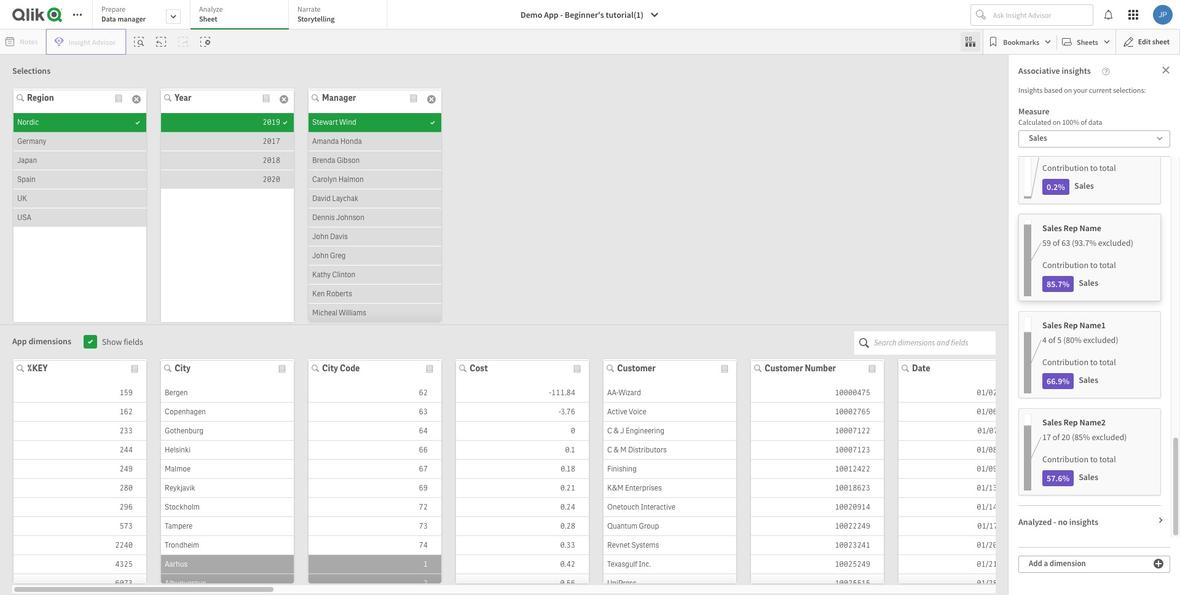 Task type: locate. For each thing, give the bounding box(es) containing it.
1 horizontal spatial city
[[322, 362, 338, 374]]

tab list
[[92, 0, 392, 31]]

to for sales rep name2
[[1091, 454, 1098, 465]]

233 option
[[14, 421, 146, 441]]

tick image for region
[[135, 114, 140, 132]]

list box containing -111.84
[[456, 383, 589, 595]]

excluded) inside sales rep name1 4 of 5 (80% excluded)
[[1084, 334, 1119, 346]]

excluded) inside sales rep name 59 of 63 (93.7% excluded)
[[1099, 237, 1134, 248]]

james peterson image
[[1153, 5, 1173, 25]]

rep up 20
[[1064, 417, 1078, 428]]

& inside option
[[614, 426, 619, 436]]

analyzed
[[1019, 516, 1052, 528]]

4 contribution to total from the top
[[1043, 454, 1116, 465]]

to down sales rep name2 17 of 20 (85% excluded)
[[1091, 454, 1098, 465]]

2 total from the top
[[1100, 259, 1116, 271]]

1 c from the top
[[607, 426, 612, 436]]

contribution to total up 0.2%
[[1043, 162, 1116, 173]]

280 option
[[14, 479, 146, 498]]

2 & from the top
[[614, 445, 619, 455]]

72
[[419, 502, 428, 512]]

remove image
[[280, 92, 288, 108]]

sales rep name1 4 of 5 (80% excluded)
[[1043, 320, 1119, 346]]

66
[[419, 445, 428, 455]]

remove image
[[132, 92, 141, 108], [427, 92, 436, 108]]

10022249 option
[[751, 517, 884, 536]]

4325 option
[[14, 555, 146, 574]]

unipress option
[[604, 574, 737, 593]]

of inside sales rep name2 17 of 20 (85% excluded)
[[1053, 432, 1060, 443]]

wizard
[[619, 388, 641, 398]]

0.24
[[561, 502, 576, 512]]

nordic
[[17, 117, 39, 127]]

sales up 59
[[1043, 223, 1062, 234]]

& for j
[[614, 426, 619, 436]]

on inside "measure calculated on 100% of data"
[[1053, 117, 1061, 127]]

tick image
[[135, 114, 140, 132], [283, 114, 288, 132], [430, 114, 435, 132]]

& left j
[[614, 426, 619, 436]]

contribution up 57.6%
[[1043, 454, 1089, 465]]

remove image for manager
[[427, 92, 436, 108]]

contribution up 0.2%
[[1043, 162, 1089, 173]]

%key
[[27, 362, 48, 374]]

city left the code
[[322, 362, 338, 374]]

3 tick image from the left
[[430, 114, 435, 132]]

244
[[120, 445, 133, 455]]

10025515 option
[[751, 574, 884, 593]]

1 vertical spatial excluded)
[[1084, 334, 1119, 346]]

c left the m
[[607, 445, 612, 455]]

2018
[[263, 156, 280, 165]]

on for insights
[[1064, 85, 1072, 95]]

of inside "measure calculated on 100% of data"
[[1081, 117, 1087, 127]]

1 john from the top
[[312, 232, 329, 242]]

280
[[120, 483, 133, 493]]

insights right no
[[1070, 516, 1099, 528]]

contribution to total down (80%
[[1043, 357, 1116, 368]]

74
[[419, 540, 428, 550]]

of inside sales rep name 59 of 63 (93.7% excluded)
[[1053, 237, 1060, 248]]

carolyn halmon
[[312, 175, 364, 184]]

of right 4
[[1049, 334, 1056, 346]]

4 to from the top
[[1091, 454, 1098, 465]]

small image
[[1158, 516, 1165, 528]]

c left j
[[607, 426, 612, 436]]

(80%
[[1064, 334, 1082, 346]]

1 remove image from the left
[[132, 92, 141, 108]]

williams
[[339, 308, 366, 318]]

excluded)
[[1099, 237, 1134, 248], [1084, 334, 1119, 346], [1092, 432, 1127, 443]]

insights up your
[[1062, 65, 1091, 76]]

excluded) down name2
[[1092, 432, 1127, 443]]

contribution to total down (93.7% on the top
[[1043, 259, 1116, 271]]

clear all selections image
[[201, 37, 211, 47]]

ken
[[312, 289, 325, 299]]

2 city from the left
[[322, 362, 338, 374]]

0 horizontal spatial customer
[[617, 362, 656, 374]]

& left the m
[[614, 445, 619, 455]]

revnet systems option
[[604, 536, 737, 555]]

3 to from the top
[[1091, 357, 1098, 368]]

usa
[[17, 213, 31, 223]]

rep up (80%
[[1064, 320, 1078, 331]]

1 vertical spatial rep
[[1064, 320, 1078, 331]]

2 vertical spatial excluded)
[[1092, 432, 1127, 443]]

0
[[571, 426, 576, 436]]

1 horizontal spatial 63
[[1062, 237, 1071, 248]]

85.7%
[[1047, 279, 1070, 290]]

57.6%
[[1047, 473, 1070, 484]]

sales up 5
[[1043, 320, 1062, 331]]

63 down 62
[[419, 407, 428, 417]]

10023241 option
[[751, 536, 884, 555]]

01/07/2019
[[978, 426, 1018, 436]]

micheal williams option
[[309, 304, 441, 323]]

tab list containing prepare
[[92, 0, 392, 31]]

step back image
[[156, 37, 166, 47]]

3 contribution from the top
[[1043, 357, 1089, 368]]

63 left (93.7% on the top
[[1062, 237, 1071, 248]]

0.2%
[[1047, 181, 1066, 192]]

micheal
[[312, 308, 337, 318]]

contribution for name1
[[1043, 357, 1089, 368]]

contribution to total for name
[[1043, 259, 1116, 271]]

rep
[[1064, 223, 1078, 234], [1064, 320, 1078, 331], [1064, 417, 1078, 428]]

10025249
[[835, 559, 871, 569]]

1 horizontal spatial on
[[1064, 85, 1072, 95]]

manager
[[322, 92, 356, 103]]

0 vertical spatial john
[[312, 232, 329, 242]]

0 vertical spatial rep
[[1064, 223, 1078, 234]]

quantum group option
[[604, 517, 737, 536]]

dennis johnson option
[[309, 208, 441, 227]]

greg
[[330, 251, 346, 261]]

to down (93.7% on the top
[[1091, 259, 1098, 271]]

64 option
[[309, 421, 441, 441]]

sales right 0.2%
[[1075, 180, 1094, 191]]

list box containing 62
[[309, 383, 441, 595]]

0 vertical spatial app
[[544, 9, 559, 20]]

malmoe
[[165, 464, 191, 474]]

0 horizontal spatial tick image
[[135, 114, 140, 132]]

list box containing 159
[[14, 383, 146, 595]]

germany option
[[14, 132, 146, 151]]

app
[[544, 9, 559, 20], [12, 335, 27, 346]]

1 vertical spatial on
[[1053, 117, 1061, 127]]

sales up 17 on the right of the page
[[1043, 417, 1062, 428]]

contribution to total
[[1043, 162, 1116, 173], [1043, 259, 1116, 271], [1043, 357, 1116, 368], [1043, 454, 1116, 465]]

1 vertical spatial c
[[607, 445, 612, 455]]

contribution up "66.9%"
[[1043, 357, 1089, 368]]

customer for customer
[[617, 362, 656, 374]]

of left data
[[1081, 117, 1087, 127]]

enterprises
[[625, 483, 662, 493]]

list box
[[14, 113, 146, 246], [161, 113, 294, 208], [309, 113, 441, 379], [14, 383, 146, 595], [161, 383, 294, 595], [309, 383, 441, 595], [456, 383, 589, 595], [604, 383, 737, 595], [751, 383, 884, 595], [899, 383, 1032, 595]]

2018 option
[[161, 151, 294, 170]]

customer up wizard
[[617, 362, 656, 374]]

rep left name
[[1064, 223, 1078, 234]]

total
[[1100, 162, 1116, 173], [1100, 259, 1116, 271], [1100, 357, 1116, 368], [1100, 454, 1116, 465]]

app right the demo
[[544, 9, 559, 20]]

66 option
[[309, 441, 441, 460]]

1 vertical spatial john
[[312, 251, 329, 261]]

customer left number
[[765, 362, 803, 374]]

2020
[[263, 175, 280, 184]]

c inside "option"
[[607, 445, 612, 455]]

2 john from the top
[[312, 251, 329, 261]]

0 vertical spatial 63
[[1062, 237, 1071, 248]]

tick image inside 2019 option
[[283, 114, 288, 132]]

tick image up amanda honda option
[[430, 114, 435, 132]]

1 horizontal spatial app
[[544, 9, 559, 20]]

3 contribution to total from the top
[[1043, 357, 1116, 368]]

ken roberts
[[312, 289, 352, 299]]

uk
[[17, 194, 27, 204]]

kathy
[[312, 270, 331, 280]]

finishing option
[[604, 460, 737, 479]]

4 total from the top
[[1100, 454, 1116, 465]]

62 option
[[309, 383, 441, 402]]

59
[[1043, 237, 1051, 248]]

0.18
[[561, 464, 576, 474]]

0 vertical spatial insights
[[1062, 65, 1091, 76]]

on left '100%'
[[1053, 117, 1061, 127]]

sales inside sales rep name1 4 of 5 (80% excluded)
[[1043, 320, 1062, 331]]

of right 59
[[1053, 237, 1060, 248]]

10002765 option
[[751, 402, 884, 421]]

sales inside dropdown button
[[1029, 133, 1047, 143]]

of left 20
[[1053, 432, 1060, 443]]

0 vertical spatial c
[[607, 426, 612, 436]]

data
[[1089, 117, 1103, 127]]

app inside button
[[544, 9, 559, 20]]

1 horizontal spatial remove image
[[427, 92, 436, 108]]

0 vertical spatial &
[[614, 426, 619, 436]]

63
[[1062, 237, 1071, 248], [419, 407, 428, 417]]

2 contribution to total from the top
[[1043, 259, 1116, 271]]

1 horizontal spatial tick image
[[283, 114, 288, 132]]

2 horizontal spatial tick image
[[430, 114, 435, 132]]

0.1
[[565, 445, 576, 455]]

2 tick image from the left
[[283, 114, 288, 132]]

amanda honda option
[[309, 132, 441, 151]]

john left greg at the left
[[312, 251, 329, 261]]

dimensions
[[29, 335, 71, 346]]

rep inside sales rep name2 17 of 20 (85% excluded)
[[1064, 417, 1078, 428]]

smart search image
[[134, 37, 144, 47]]

total down sales rep name 59 of 63 (93.7% excluded)
[[1100, 259, 1116, 271]]

249 option
[[14, 460, 146, 479]]

1 vertical spatial &
[[614, 445, 619, 455]]

10012422 option
[[751, 460, 884, 479]]

stewart
[[312, 117, 338, 127]]

0 horizontal spatial 63
[[419, 407, 428, 417]]

calculated
[[1019, 117, 1052, 127]]

app left dimensions on the left of page
[[12, 335, 27, 346]]

01/08/2019
[[977, 445, 1018, 455]]

-111.84 option
[[456, 383, 589, 402]]

2017 option
[[161, 132, 294, 151]]

0 horizontal spatial on
[[1053, 117, 1061, 127]]

malmoe option
[[161, 460, 294, 479]]

list box containing nordic
[[14, 113, 146, 246]]

rep inside sales rep name 59 of 63 (93.7% excluded)
[[1064, 223, 1078, 234]]

david laychak option
[[309, 189, 441, 208]]

2 vertical spatial rep
[[1064, 417, 1078, 428]]

10020914 option
[[751, 498, 884, 517]]

kathy clinton option
[[309, 266, 441, 285]]

3 rep from the top
[[1064, 417, 1078, 428]]

-3.76 option
[[456, 402, 589, 421]]

of for 63
[[1053, 237, 1060, 248]]

remove image up stewart wind "option"
[[427, 92, 436, 108]]

name1
[[1080, 320, 1106, 331]]

insights based on your current selections:
[[1019, 85, 1146, 95]]

to down sales dropdown button
[[1091, 162, 1098, 173]]

tick image up germany option on the top left
[[135, 114, 140, 132]]

1 vertical spatial 63
[[419, 407, 428, 417]]

1 tick image from the left
[[135, 114, 140, 132]]

excluded) for name1
[[1084, 334, 1119, 346]]

0.28
[[561, 521, 576, 531]]

sales right "85.7%"
[[1079, 277, 1099, 288]]

prepare
[[101, 4, 126, 14]]

1 & from the top
[[614, 426, 619, 436]]

&
[[614, 426, 619, 436], [614, 445, 619, 455]]

edit
[[1139, 37, 1151, 46]]

gibson
[[337, 156, 360, 165]]

excluded) for name
[[1099, 237, 1134, 248]]

city up bergen
[[175, 362, 191, 374]]

trondheim option
[[161, 536, 294, 555]]

Ask Insight Advisor text field
[[991, 5, 1093, 25]]

2 to from the top
[[1091, 259, 1098, 271]]

total for sales rep name2
[[1100, 454, 1116, 465]]

rep inside sales rep name1 4 of 5 (80% excluded)
[[1064, 320, 1078, 331]]

stewart wind
[[312, 117, 356, 127]]

0 horizontal spatial app
[[12, 335, 27, 346]]

excluded) inside sales rep name2 17 of 20 (85% excluded)
[[1092, 432, 1127, 443]]

tick image right 2019
[[283, 114, 288, 132]]

name2
[[1080, 417, 1106, 428]]

0 horizontal spatial city
[[175, 362, 191, 374]]

1 horizontal spatial customer
[[765, 362, 803, 374]]

list box containing stewart wind
[[309, 113, 441, 379]]

2020 option
[[161, 170, 294, 189]]

tampere
[[165, 521, 193, 531]]

0 option
[[456, 421, 589, 441]]

current
[[1089, 85, 1112, 95]]

carolyn halmon option
[[309, 170, 441, 189]]

total down sales dropdown button
[[1100, 162, 1116, 173]]

1 total from the top
[[1100, 162, 1116, 173]]

0.24 option
[[456, 498, 589, 517]]

0.1 option
[[456, 441, 589, 460]]

list box for city
[[161, 383, 294, 595]]

2 rep from the top
[[1064, 320, 1078, 331]]

albuquerque option
[[161, 574, 294, 593]]

2 customer from the left
[[765, 362, 803, 374]]

2 c from the top
[[607, 445, 612, 455]]

stewart wind option
[[309, 113, 441, 132]]

john left 'davis'
[[312, 232, 329, 242]]

3 total from the top
[[1100, 357, 1116, 368]]

on for measure
[[1053, 117, 1061, 127]]

excluded) down name
[[1099, 237, 1134, 248]]

1 city from the left
[[175, 362, 191, 374]]

japan option
[[14, 151, 146, 170]]

2
[[424, 578, 428, 588]]

c inside option
[[607, 426, 612, 436]]

to down sales rep name1 4 of 5 (80% excluded)
[[1091, 357, 1098, 368]]

remove image left year
[[132, 92, 141, 108]]

application
[[0, 0, 1181, 595]]

2 contribution from the top
[[1043, 259, 1089, 271]]

2019 option
[[161, 113, 294, 132]]

1 customer from the left
[[617, 362, 656, 374]]

name
[[1080, 223, 1102, 234]]

of for 5
[[1049, 334, 1056, 346]]

& inside "option"
[[614, 445, 619, 455]]

contribution for name2
[[1043, 454, 1089, 465]]

sales rep name 59 of 63 (93.7% excluded)
[[1043, 223, 1134, 248]]

69 option
[[309, 479, 441, 498]]

year
[[175, 92, 192, 103]]

249
[[120, 464, 133, 474]]

associative
[[1019, 65, 1060, 76]]

(85%
[[1072, 432, 1091, 443]]

of inside sales rep name1 4 of 5 (80% excluded)
[[1049, 334, 1056, 346]]

sales right "66.9%"
[[1079, 374, 1099, 386]]

1 rep from the top
[[1064, 223, 1078, 234]]

c & m distributors
[[607, 445, 667, 455]]

contribution to total down (85%
[[1043, 454, 1116, 465]]

10007123
[[835, 445, 871, 455]]

296
[[120, 502, 133, 512]]

c for c & j engineering
[[607, 426, 612, 436]]

0 vertical spatial on
[[1064, 85, 1072, 95]]

total down name1
[[1100, 357, 1116, 368]]

list box containing aa-wizard
[[604, 383, 737, 595]]

active voice option
[[604, 402, 737, 421]]

sheets button
[[1060, 32, 1113, 52]]

tick image inside nordic option
[[135, 114, 140, 132]]

total down sales rep name2 17 of 20 (85% excluded)
[[1100, 454, 1116, 465]]

2 remove image from the left
[[427, 92, 436, 108]]

0 vertical spatial excluded)
[[1099, 237, 1134, 248]]

0 horizontal spatial remove image
[[132, 92, 141, 108]]

4 contribution from the top
[[1043, 454, 1089, 465]]

brenda gibson option
[[309, 151, 441, 170]]

albuquerque
[[165, 578, 206, 588]]

1 vertical spatial app
[[12, 335, 27, 346]]

wind
[[339, 117, 356, 127]]

list box for cost
[[456, 383, 589, 595]]

to
[[1091, 162, 1098, 173], [1091, 259, 1098, 271], [1091, 357, 1098, 368], [1091, 454, 1098, 465]]

6073 option
[[14, 574, 146, 593]]

aarhus
[[165, 559, 188, 569]]

inc.
[[639, 559, 651, 569]]

remove image for region
[[132, 92, 141, 108]]

list box containing bergen
[[161, 383, 294, 595]]

17
[[1043, 432, 1051, 443]]

sales down the calculated
[[1029, 133, 1047, 143]]

contribution up "85.7%"
[[1043, 259, 1089, 271]]

bookmarks button
[[986, 32, 1055, 52]]

tick image for year
[[283, 114, 288, 132]]

list box containing 10000475
[[751, 383, 884, 595]]

texasgulf
[[607, 559, 638, 569]]

10007122 option
[[751, 421, 884, 441]]

copenhagen
[[165, 407, 206, 417]]

233
[[120, 426, 133, 436]]

excluded) down name1
[[1084, 334, 1119, 346]]

on left your
[[1064, 85, 1072, 95]]



Task type: vqa. For each thing, say whether or not it's contained in the screenshot.


Task type: describe. For each thing, give the bounding box(es) containing it.
application containing demo app - beginner's tutorial(1)
[[0, 0, 1181, 595]]

list box containing 2019
[[161, 113, 294, 208]]

finishing
[[607, 464, 637, 474]]

162 option
[[14, 402, 146, 421]]

0.42
[[560, 559, 576, 569]]

japan
[[17, 156, 37, 165]]

0.33 option
[[456, 536, 589, 555]]

storytelling
[[298, 14, 335, 23]]

63 inside the 63 option
[[419, 407, 428, 417]]

10018623
[[835, 483, 871, 493]]

3.76
[[561, 407, 576, 417]]

john greg option
[[309, 247, 441, 266]]

0.18 option
[[456, 460, 589, 479]]

amanda honda
[[312, 136, 362, 146]]

amanda
[[312, 136, 339, 146]]

selections
[[12, 65, 51, 76]]

usa option
[[14, 208, 146, 227]]

total for sales rep name1
[[1100, 357, 1116, 368]]

active
[[607, 407, 628, 417]]

1 contribution from the top
[[1043, 162, 1089, 173]]

list box for customer number
[[751, 383, 884, 595]]

j
[[621, 426, 624, 436]]

tutorial(1)
[[606, 9, 644, 20]]

edit sheet button
[[1116, 29, 1181, 55]]

c & j engineering option
[[604, 421, 737, 441]]

10007122
[[835, 426, 871, 436]]

tick image inside stewart wind "option"
[[430, 114, 435, 132]]

region
[[27, 92, 54, 103]]

distributors
[[628, 445, 667, 455]]

100%
[[1063, 117, 1080, 127]]

insights
[[1019, 85, 1043, 95]]

john greg
[[312, 251, 346, 261]]

66.9%
[[1047, 376, 1070, 387]]

573 option
[[14, 517, 146, 536]]

add
[[1029, 558, 1043, 569]]

roberts
[[326, 289, 352, 299]]

johnson
[[336, 213, 365, 223]]

spain
[[17, 175, 36, 184]]

dennis
[[312, 213, 335, 223]]

bergen option
[[161, 383, 294, 402]]

app inside region
[[12, 335, 27, 346]]

20
[[1062, 432, 1071, 443]]

john for john davis
[[312, 232, 329, 242]]

sheet
[[199, 14, 217, 23]]

2 option
[[309, 574, 441, 593]]

bergen
[[165, 388, 188, 398]]

quantum
[[607, 521, 638, 531]]

copenhagen option
[[161, 402, 294, 421]]

63 option
[[309, 402, 441, 421]]

john for john greg
[[312, 251, 329, 261]]

74 option
[[309, 536, 441, 555]]

onetouch
[[607, 502, 640, 512]]

0.28 option
[[456, 517, 589, 536]]

73 option
[[309, 517, 441, 536]]

list box for city code
[[309, 383, 441, 595]]

bookmarks
[[1004, 37, 1040, 46]]

city code
[[322, 362, 360, 374]]

2240 option
[[14, 536, 146, 555]]

64
[[419, 426, 428, 436]]

sales inside sales rep name2 17 of 20 (85% excluded)
[[1043, 417, 1062, 428]]

73
[[419, 521, 428, 531]]

contribution to total for name2
[[1043, 454, 1116, 465]]

city for city code
[[322, 362, 338, 374]]

gothenburg option
[[161, 421, 294, 441]]

small image
[[1147, 131, 1164, 146]]

0.56 option
[[456, 574, 589, 593]]

your
[[1074, 85, 1088, 95]]

contribution to total for name1
[[1043, 357, 1116, 368]]

nordic option
[[14, 113, 146, 132]]

67
[[419, 464, 428, 474]]

01/13/2019
[[977, 483, 1018, 493]]

app dimension region
[[0, 325, 1033, 595]]

total for sales rep name
[[1100, 259, 1116, 271]]

10007123 option
[[751, 441, 884, 460]]

stockholm option
[[161, 498, 294, 517]]

10025515
[[835, 578, 871, 588]]

10000475
[[835, 388, 871, 398]]

john davis option
[[309, 227, 441, 247]]

1 vertical spatial insights
[[1070, 516, 1099, 528]]

contribution for name
[[1043, 259, 1089, 271]]

5
[[1058, 334, 1062, 346]]

244 option
[[14, 441, 146, 460]]

rep for (80%
[[1064, 320, 1078, 331]]

0.56
[[560, 578, 576, 588]]

group
[[639, 521, 659, 531]]

city for city
[[175, 362, 191, 374]]

texasgulf inc.
[[607, 559, 651, 569]]

list box for %key
[[14, 383, 146, 595]]

10000475 option
[[751, 383, 884, 402]]

01/20/2019
[[977, 540, 1018, 550]]

sheets
[[1077, 37, 1099, 46]]

ken roberts option
[[309, 285, 441, 304]]

c for c & m distributors
[[607, 445, 612, 455]]

gothenburg
[[165, 426, 204, 436]]

tampere option
[[161, 517, 294, 536]]

67 option
[[309, 460, 441, 479]]

1 to from the top
[[1091, 162, 1098, 173]]

demo app - beginner's tutorial(1)
[[521, 9, 644, 20]]

sales inside sales rep name 59 of 63 (93.7% excluded)
[[1043, 223, 1062, 234]]

aa-wizard option
[[604, 383, 737, 402]]

to for sales rep name1
[[1091, 357, 1098, 368]]

carolyn
[[312, 175, 337, 184]]

10025249 option
[[751, 555, 884, 574]]

1 contribution to total from the top
[[1043, 162, 1116, 173]]

2017
[[263, 136, 280, 146]]

296 option
[[14, 498, 146, 517]]

prepare data manager
[[101, 4, 146, 23]]

& for m
[[614, 445, 619, 455]]

list box containing 01/02/2019
[[899, 383, 1032, 595]]

to for sales rep name
[[1091, 259, 1098, 271]]

excluded) for name2
[[1092, 432, 1127, 443]]

plus image
[[1154, 556, 1164, 571]]

rep for (85%
[[1064, 417, 1078, 428]]

no
[[1058, 516, 1068, 528]]

customer for customer number
[[765, 362, 803, 374]]

texasgulf inc. option
[[604, 555, 737, 574]]

k&m
[[607, 483, 624, 493]]

list box for customer
[[604, 383, 737, 595]]

159 option
[[14, 383, 146, 402]]

brenda
[[312, 156, 335, 165]]

rep for (93.7%
[[1064, 223, 1078, 234]]

associative insights
[[1019, 65, 1091, 76]]

aarhus option
[[161, 555, 294, 574]]

list box for manager
[[309, 113, 441, 379]]

01/02/2019
[[977, 388, 1018, 398]]

of for 20
[[1053, 432, 1060, 443]]

uk option
[[14, 189, 146, 208]]

0.42 option
[[456, 555, 589, 574]]

davis
[[330, 232, 348, 242]]

69
[[419, 483, 428, 493]]

selections:
[[1113, 85, 1146, 95]]

sales rep name2 17 of 20 (85% excluded)
[[1043, 417, 1127, 443]]

selection region
[[0, 55, 1021, 379]]

sales button
[[1019, 130, 1171, 148]]

reykjavik option
[[161, 479, 294, 498]]

spain option
[[14, 170, 146, 189]]

10002765
[[835, 407, 871, 417]]

- inside button
[[560, 9, 563, 20]]

63 inside sales rep name 59 of 63 (93.7% excluded)
[[1062, 237, 1071, 248]]

of for data
[[1081, 117, 1087, 127]]

david laychak
[[312, 194, 359, 204]]

onetouch interactive
[[607, 502, 676, 512]]

analyze sheet
[[199, 4, 223, 23]]

c & j engineering
[[607, 426, 665, 436]]

01/06/2019
[[977, 407, 1018, 417]]

1 option
[[309, 555, 441, 574]]

c & m distributors option
[[604, 441, 737, 460]]

4325
[[115, 559, 133, 569]]

10022249
[[835, 521, 871, 531]]

k&m enterprises option
[[604, 479, 737, 498]]

2240
[[115, 540, 133, 550]]

10023241
[[835, 540, 871, 550]]

onetouch interactive option
[[604, 498, 737, 517]]

demo app - beginner's tutorial(1) button
[[513, 5, 667, 25]]

Search dimensions and fields text field
[[874, 331, 996, 354]]

dimension
[[1050, 558, 1086, 569]]

quantum group
[[607, 521, 659, 531]]

fields
[[124, 336, 143, 347]]

sales right 57.6%
[[1079, 472, 1099, 483]]

72 option
[[309, 498, 441, 517]]

close selections tool image
[[966, 37, 976, 47]]

john davis
[[312, 232, 348, 242]]

0.21 option
[[456, 479, 589, 498]]

10018623 option
[[751, 479, 884, 498]]

helsinki option
[[161, 441, 294, 460]]

111.84
[[552, 388, 576, 398]]



